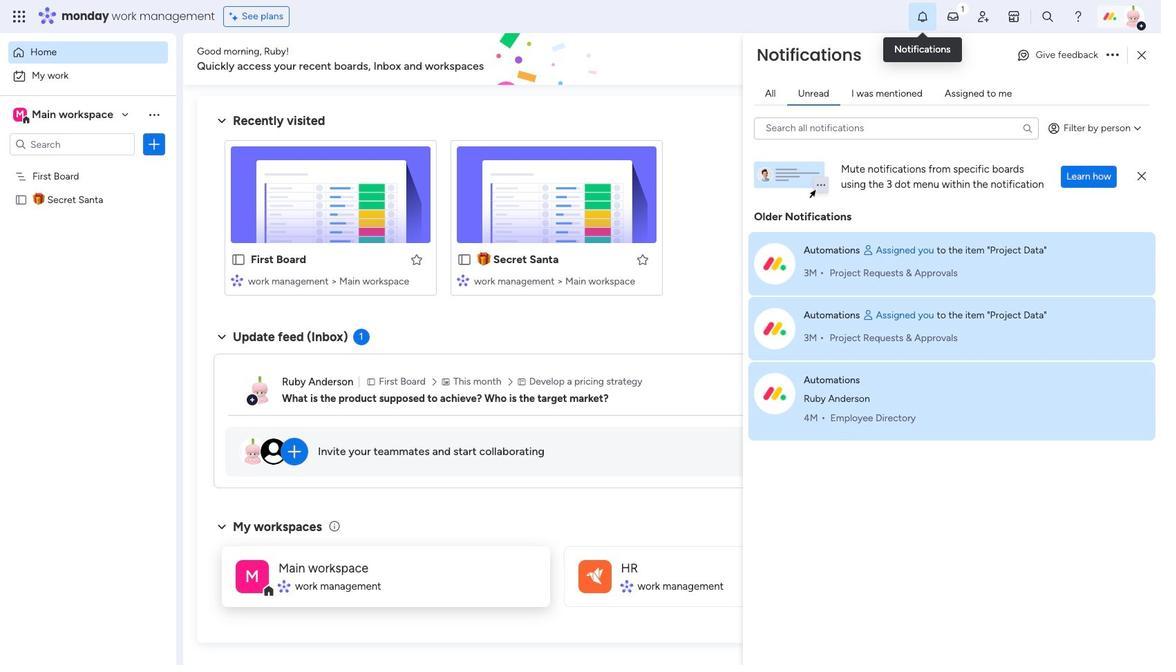 Task type: describe. For each thing, give the bounding box(es) containing it.
invite members image
[[977, 10, 991, 24]]

search image
[[1023, 123, 1034, 134]]

update feed image
[[947, 10, 961, 24]]

Search in workspace field
[[29, 137, 115, 152]]

1 vertical spatial option
[[8, 65, 168, 87]]

templates image image
[[946, 104, 1129, 200]]

Search all notifications search field
[[755, 117, 1039, 139]]

component image
[[231, 274, 243, 287]]

v2 bolt switch image
[[1053, 52, 1061, 67]]

0 horizontal spatial public board image
[[15, 193, 28, 206]]

add to favorites image
[[636, 253, 650, 267]]

select product image
[[12, 10, 26, 24]]

close my workspaces image
[[214, 519, 230, 536]]

public board image for add to favorites icon
[[231, 252, 246, 268]]

1 vertical spatial workspace image
[[236, 561, 269, 594]]

1 image
[[957, 1, 970, 16]]

public board image for add to favorites image
[[457, 252, 472, 268]]

0 horizontal spatial workspace image
[[13, 107, 27, 122]]

workspace options image
[[147, 108, 161, 122]]

3 automations image from the top
[[755, 373, 796, 415]]



Task type: vqa. For each thing, say whether or not it's contained in the screenshot.
notifications Image
yes



Task type: locate. For each thing, give the bounding box(es) containing it.
1 element
[[353, 329, 370, 346]]

dialog
[[743, 33, 1162, 666]]

0 vertical spatial option
[[8, 41, 168, 64]]

1 horizontal spatial workspace image
[[236, 561, 269, 594]]

0 horizontal spatial ruby anderson image
[[246, 377, 274, 405]]

ruby anderson image
[[1123, 6, 1145, 28], [246, 377, 274, 405]]

None search field
[[755, 117, 1039, 139]]

close update feed (inbox) image
[[214, 329, 230, 346]]

getting started element
[[934, 330, 1141, 386]]

0 vertical spatial automations image
[[755, 243, 796, 285]]

options image
[[1107, 51, 1120, 60]]

automations image
[[755, 243, 796, 285], [755, 308, 796, 350], [755, 373, 796, 415]]

public board image
[[15, 193, 28, 206], [231, 252, 246, 268], [457, 252, 472, 268]]

add to favorites image
[[410, 253, 424, 267]]

v2 user feedback image
[[945, 51, 955, 67]]

workspace image
[[13, 107, 27, 122], [236, 561, 269, 594]]

1 automations image from the top
[[755, 243, 796, 285]]

workspace image
[[579, 561, 612, 594], [587, 565, 603, 590]]

options image
[[147, 138, 161, 151]]

1 vertical spatial ruby anderson image
[[246, 377, 274, 405]]

give feedback image
[[1017, 48, 1031, 62]]

component image
[[279, 581, 290, 593]]

2 automations image from the top
[[755, 308, 796, 350]]

help image
[[1072, 10, 1086, 24]]

0 vertical spatial workspace image
[[13, 107, 27, 122]]

workspace selection element
[[13, 107, 116, 124]]

1 horizontal spatial public board image
[[231, 252, 246, 268]]

list box
[[0, 161, 176, 398]]

monday marketplace image
[[1008, 10, 1021, 24]]

search everything image
[[1042, 10, 1055, 24]]

1 horizontal spatial ruby anderson image
[[1123, 6, 1145, 28]]

2 vertical spatial option
[[0, 164, 176, 166]]

see plans image
[[229, 9, 242, 24]]

2 vertical spatial automations image
[[755, 373, 796, 415]]

notifications image
[[916, 10, 930, 24]]

2 horizontal spatial public board image
[[457, 252, 472, 268]]

close recently visited image
[[214, 113, 230, 129]]

1 vertical spatial automations image
[[755, 308, 796, 350]]

help center element
[[934, 397, 1141, 452]]

quick search results list box
[[214, 129, 900, 313]]

0 vertical spatial ruby anderson image
[[1123, 6, 1145, 28]]

option
[[8, 41, 168, 64], [8, 65, 168, 87], [0, 164, 176, 166]]



